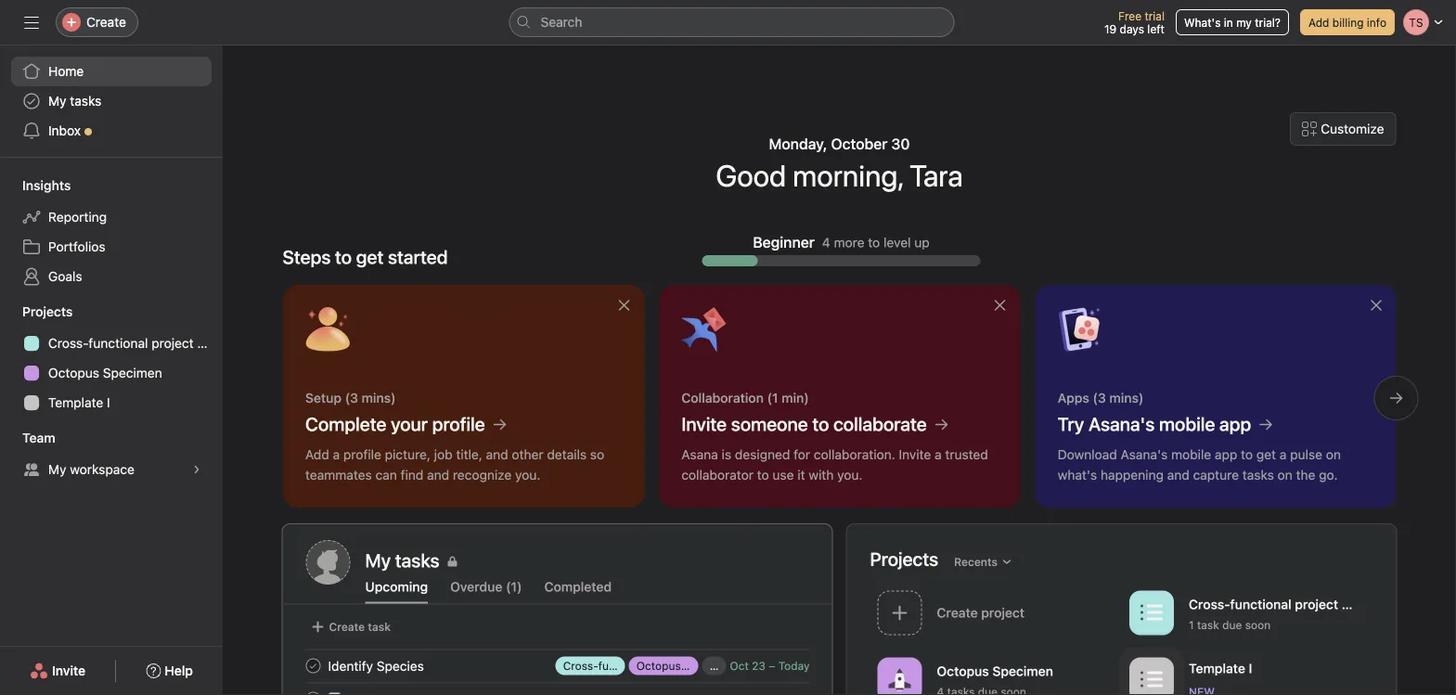 Task type: describe. For each thing, give the bounding box(es) containing it.
a for invite
[[935, 447, 942, 462]]

so
[[590, 447, 604, 462]]

rocket image
[[889, 669, 911, 691]]

today
[[779, 660, 810, 673]]

home link
[[11, 57, 212, 86]]

morning,
[[793, 158, 904, 193]]

can
[[375, 468, 397, 483]]

someone
[[731, 413, 808, 435]]

completed image for completed checkbox
[[302, 689, 325, 695]]

other
[[512, 447, 543, 462]]

to inside "beginner 4 more to level up"
[[868, 235, 880, 250]]

teams element
[[0, 422, 223, 488]]

cross-functional project plan
[[48, 336, 223, 351]]

profile for a
[[343, 447, 381, 462]]

2 horizontal spatial octopus specimen link
[[871, 652, 1123, 695]]

use
[[773, 468, 794, 483]]

what's
[[1058, 468, 1097, 483]]

monday, october 30 good morning, tara
[[716, 135, 964, 193]]

functional for cross-functional project plan
[[89, 336, 148, 351]]

to inside asana is designed for collaboration. invite a trusted collaborator to use it with you.
[[757, 468, 769, 483]]

my tasks
[[365, 550, 440, 572]]

search list box
[[509, 7, 955, 37]]

1 horizontal spatial projects
[[871, 548, 939, 570]]

recognize
[[453, 468, 511, 483]]

recents
[[955, 556, 998, 569]]

create button
[[56, 7, 138, 37]]

add billing info
[[1309, 16, 1387, 29]]

inbox link
[[11, 116, 212, 146]]

for
[[794, 447, 810, 462]]

template i inside projects element
[[48, 395, 110, 410]]

title,
[[456, 447, 482, 462]]

create project link
[[871, 585, 1123, 644]]

up
[[915, 235, 930, 250]]

app for try asana's mobile app
[[1220, 413, 1251, 435]]

due
[[1223, 619, 1243, 632]]

my for my tasks
[[48, 93, 66, 109]]

portfolios
[[48, 239, 106, 254]]

1 list image from the top
[[1141, 602, 1163, 624]]

inbox
[[48, 123, 81, 138]]

octopus specimen link inside projects element
[[11, 358, 212, 388]]

4
[[823, 235, 831, 250]]

go.
[[1319, 468, 1338, 483]]

soon
[[1246, 619, 1271, 632]]

october
[[832, 135, 888, 153]]

beginner
[[753, 234, 815, 251]]

my tasks link
[[11, 86, 212, 116]]

invite button
[[18, 655, 98, 688]]

collaboration.
[[814, 447, 895, 462]]

hide sidebar image
[[24, 15, 39, 30]]

create for create task
[[329, 621, 365, 634]]

get
[[1257, 447, 1276, 462]]

my for my workspace
[[48, 462, 66, 477]]

what's in my trial? button
[[1176, 9, 1290, 35]]

it
[[797, 468, 805, 483]]

asana's for try
[[1089, 413, 1155, 435]]

picture,
[[385, 447, 430, 462]]

asana is designed for collaboration. invite a trusted collaborator to use it with you.
[[681, 447, 988, 483]]

my workspace link
[[11, 455, 212, 485]]

completed button
[[545, 579, 612, 604]]

asana
[[681, 447, 718, 462]]

plan for cross-functional project plan 1 task due soon
[[1342, 597, 1369, 612]]

–
[[769, 660, 776, 673]]

invite someone to collaborate
[[681, 413, 927, 435]]

upcoming
[[365, 579, 428, 595]]

overdue (1) button
[[450, 579, 522, 604]]

1 horizontal spatial template i
[[1189, 661, 1253, 676]]

days
[[1120, 22, 1145, 35]]

setup (3 mins)
[[305, 390, 396, 406]]

create task
[[329, 621, 391, 634]]

goals
[[48, 269, 82, 284]]

download asana's mobile app to get a pulse on what's happening and capture tasks on the go.
[[1058, 447, 1341, 483]]

create project
[[937, 605, 1025, 621]]

level
[[884, 235, 911, 250]]

…
[[710, 660, 719, 673]]

1 horizontal spatial and
[[486, 447, 508, 462]]

complete
[[305, 413, 386, 435]]

workspace
[[70, 462, 135, 477]]

i inside projects element
[[107, 395, 110, 410]]

task inside cross-functional project plan 1 task due soon
[[1198, 619, 1220, 632]]

species
[[377, 659, 424, 674]]

is
[[722, 447, 731, 462]]

create task button
[[306, 614, 396, 640]]

to right steps
[[335, 246, 352, 268]]

Completed checkbox
[[302, 655, 325, 677]]

1 horizontal spatial on
[[1326, 447, 1341, 462]]

dismiss image
[[1369, 298, 1384, 313]]

2 list image from the top
[[1141, 669, 1163, 691]]

collaboration
[[681, 390, 764, 406]]

add profile photo image
[[306, 540, 351, 585]]

happening
[[1101, 468, 1164, 483]]

Completed checkbox
[[302, 689, 325, 695]]

projects element
[[0, 295, 223, 422]]

steps
[[283, 246, 331, 268]]

try asana's mobile app
[[1058, 413, 1251, 435]]

download
[[1058, 447, 1117, 462]]

setup
[[305, 390, 341, 406]]

dismiss image for complete your profile
[[616, 298, 631, 313]]

see details, my workspace image
[[191, 464, 202, 475]]

23
[[752, 660, 766, 673]]

invite inside asana is designed for collaboration. invite a trusted collaborator to use it with you.
[[899, 447, 931, 462]]

portfolios link
[[11, 232, 212, 262]]

1 vertical spatial on
[[1278, 468, 1293, 483]]

1 horizontal spatial template
[[1189, 661, 1246, 676]]

beginner 4 more to level up
[[753, 234, 930, 251]]

with
[[809, 468, 834, 483]]

my tasks
[[48, 93, 102, 109]]

(3 mins) for asana's
[[1093, 390, 1144, 406]]

try
[[1058, 413, 1084, 435]]

insights element
[[0, 169, 223, 295]]

collaborator
[[681, 468, 753, 483]]

invite for invite
[[52, 663, 86, 679]]

scroll card carousel right image
[[1390, 391, 1404, 406]]

tara
[[910, 158, 964, 193]]

billing
[[1333, 16, 1365, 29]]

mobile for download
[[1171, 447, 1211, 462]]

0 horizontal spatial and
[[427, 468, 449, 483]]

2 horizontal spatial specimen
[[993, 664, 1054, 679]]

complete your profile
[[305, 413, 485, 435]]

mobile for try
[[1159, 413, 1215, 435]]

identify species
[[328, 659, 424, 674]]

19
[[1105, 22, 1117, 35]]

a for try
[[1280, 447, 1287, 462]]



Task type: locate. For each thing, give the bounding box(es) containing it.
1 horizontal spatial template i link
[[1123, 652, 1375, 695]]

specimen down create project link
[[993, 664, 1054, 679]]

create up home link
[[86, 14, 126, 30]]

1 dismiss image from the left
[[616, 298, 631, 313]]

1 vertical spatial asana's
[[1121, 447, 1168, 462]]

your
[[390, 413, 428, 435]]

1 vertical spatial completed image
[[302, 689, 325, 695]]

mobile up capture
[[1171, 447, 1211, 462]]

1 horizontal spatial tasks
[[1243, 468, 1274, 483]]

1 my from the top
[[48, 93, 66, 109]]

functional down goals link
[[89, 336, 148, 351]]

customize
[[1322, 121, 1385, 136]]

you. inside the add a profile picture, job title, and other details so teammates can find and recognize you.
[[515, 468, 540, 483]]

projects
[[22, 304, 73, 319], [871, 548, 939, 570]]

add left billing
[[1309, 16, 1330, 29]]

project inside "link"
[[152, 336, 194, 351]]

0 vertical spatial app
[[1220, 413, 1251, 435]]

my down team at the bottom of the page
[[48, 462, 66, 477]]

cross-functional project plan link
[[11, 329, 223, 358]]

0 vertical spatial cross-
[[48, 336, 89, 351]]

0 horizontal spatial tasks
[[70, 93, 102, 109]]

get started
[[356, 246, 448, 268]]

add inside the add a profile picture, job title, and other details so teammates can find and recognize you.
[[305, 447, 329, 462]]

task
[[1198, 619, 1220, 632], [368, 621, 391, 634]]

details
[[547, 447, 586, 462]]

create
[[86, 14, 126, 30], [329, 621, 365, 634]]

profile up title,
[[432, 413, 485, 435]]

monday,
[[769, 135, 828, 153]]

free
[[1119, 9, 1142, 22]]

2 dismiss image from the left
[[993, 298, 1008, 313]]

0 vertical spatial asana's
[[1089, 413, 1155, 435]]

functional inside "link"
[[89, 336, 148, 351]]

0 horizontal spatial cross-
[[48, 336, 89, 351]]

1 horizontal spatial a
[[935, 447, 942, 462]]

cross- for cross-functional project plan 1 task due soon
[[1189, 597, 1231, 612]]

0 horizontal spatial specimen
[[103, 365, 162, 381]]

(3 mins) for your
[[345, 390, 396, 406]]

0 vertical spatial functional
[[89, 336, 148, 351]]

overdue (1)
[[450, 579, 522, 595]]

1 vertical spatial app
[[1215, 447, 1238, 462]]

projects inside dropdown button
[[22, 304, 73, 319]]

a right the get
[[1280, 447, 1287, 462]]

and inside the download asana's mobile app to get a pulse on what's happening and capture tasks on the go.
[[1167, 468, 1190, 483]]

1 horizontal spatial task
[[1198, 619, 1220, 632]]

project inside cross-functional project plan 1 task due soon
[[1296, 597, 1339, 612]]

0 horizontal spatial on
[[1278, 468, 1293, 483]]

task inside "create task" button
[[368, 621, 391, 634]]

a inside the download asana's mobile app to get a pulse on what's happening and capture tasks on the go.
[[1280, 447, 1287, 462]]

0 horizontal spatial functional
[[89, 336, 148, 351]]

project
[[152, 336, 194, 351], [1296, 597, 1339, 612]]

0 horizontal spatial plan
[[197, 336, 223, 351]]

octopus left …
[[637, 660, 681, 673]]

functional for cross-functional project plan 1 task due soon
[[1231, 597, 1292, 612]]

what's
[[1185, 16, 1221, 29]]

dismiss image
[[616, 298, 631, 313], [993, 298, 1008, 313]]

1 vertical spatial create
[[329, 621, 365, 634]]

add for add a profile picture, job title, and other details so teammates can find and recognize you.
[[305, 447, 329, 462]]

my
[[1237, 16, 1253, 29]]

template down due
[[1189, 661, 1246, 676]]

0 vertical spatial list image
[[1141, 602, 1163, 624]]

2 horizontal spatial octopus specimen
[[937, 664, 1054, 679]]

completed image for completed option
[[302, 655, 325, 677]]

free trial 19 days left
[[1105, 9, 1165, 35]]

2 horizontal spatial octopus
[[937, 664, 990, 679]]

0 vertical spatial mobile
[[1159, 413, 1215, 435]]

template inside projects element
[[48, 395, 103, 410]]

asana's down apps (3 mins)
[[1089, 413, 1155, 435]]

project for cross-functional project plan
[[152, 336, 194, 351]]

1 you. from the left
[[515, 468, 540, 483]]

plan for cross-functional project plan
[[197, 336, 223, 351]]

0 vertical spatial create
[[86, 14, 126, 30]]

template i link inside projects element
[[11, 388, 212, 418]]

(1 min)
[[767, 390, 809, 406]]

0 horizontal spatial octopus specimen link
[[11, 358, 212, 388]]

pulse
[[1290, 447, 1323, 462]]

create for create
[[86, 14, 126, 30]]

profile inside the add a profile picture, job title, and other details so teammates can find and recognize you.
[[343, 447, 381, 462]]

octopus specimen down "cross-functional project plan" "link"
[[48, 365, 162, 381]]

cross- up '1'
[[1189, 597, 1231, 612]]

reporting
[[48, 209, 107, 225]]

apps
[[1058, 390, 1090, 406]]

1 horizontal spatial dismiss image
[[993, 298, 1008, 313]]

collaboration (1 min)
[[681, 390, 809, 406]]

0 horizontal spatial add
[[305, 447, 329, 462]]

1 horizontal spatial specimen
[[684, 660, 736, 673]]

0 horizontal spatial i
[[107, 395, 110, 410]]

0 horizontal spatial template
[[48, 395, 103, 410]]

0 vertical spatial invite
[[681, 413, 727, 435]]

0 vertical spatial profile
[[432, 413, 485, 435]]

octopus specimen left 23 at the bottom of the page
[[637, 660, 736, 673]]

(3 mins) up 'complete'
[[345, 390, 396, 406]]

octopus specimen link down create project link
[[871, 652, 1123, 695]]

add a profile picture, job title, and other details so teammates can find and recognize you.
[[305, 447, 604, 483]]

goals link
[[11, 262, 212, 292]]

specimen down cross-functional project plan
[[103, 365, 162, 381]]

invite
[[681, 413, 727, 435], [899, 447, 931, 462], [52, 663, 86, 679]]

search button
[[509, 7, 955, 37]]

0 vertical spatial template
[[48, 395, 103, 410]]

1 vertical spatial functional
[[1231, 597, 1292, 612]]

1 horizontal spatial i
[[1249, 661, 1253, 676]]

1 horizontal spatial add
[[1309, 16, 1330, 29]]

template i down due
[[1189, 661, 1253, 676]]

2 completed image from the top
[[302, 689, 325, 695]]

my up inbox
[[48, 93, 66, 109]]

more
[[834, 235, 865, 250]]

1 horizontal spatial cross-
[[1189, 597, 1231, 612]]

functional inside cross-functional project plan 1 task due soon
[[1231, 597, 1292, 612]]

1 vertical spatial projects
[[871, 548, 939, 570]]

1 horizontal spatial invite
[[681, 413, 727, 435]]

0 vertical spatial tasks
[[70, 93, 102, 109]]

upcoming button
[[365, 579, 428, 604]]

completed image
[[302, 655, 325, 677], [302, 689, 325, 695]]

(1)
[[506, 579, 522, 595]]

dismiss image for invite someone to collaborate
[[993, 298, 1008, 313]]

apps (3 mins)
[[1058, 390, 1144, 406]]

i down soon
[[1249, 661, 1253, 676]]

capture
[[1193, 468, 1239, 483]]

cross-functional project plan 1 task due soon
[[1189, 597, 1369, 632]]

octopus specimen link left 23 at the bottom of the page
[[629, 657, 736, 676]]

to left the get
[[1241, 447, 1253, 462]]

0 horizontal spatial template i link
[[11, 388, 212, 418]]

1 vertical spatial cross-
[[1189, 597, 1231, 612]]

insights
[[22, 178, 71, 193]]

1 vertical spatial mobile
[[1171, 447, 1211, 462]]

team button
[[0, 429, 55, 448]]

template i link up teams element
[[11, 388, 212, 418]]

add for add billing info
[[1309, 16, 1330, 29]]

search
[[541, 14, 583, 30]]

1 vertical spatial invite
[[899, 447, 931, 462]]

1 vertical spatial list image
[[1141, 669, 1163, 691]]

2 (3 mins) from the left
[[1093, 390, 1144, 406]]

identify
[[328, 659, 373, 674]]

and left capture
[[1167, 468, 1190, 483]]

1 horizontal spatial create
[[329, 621, 365, 634]]

on
[[1326, 447, 1341, 462], [1278, 468, 1293, 483]]

0 vertical spatial add
[[1309, 16, 1330, 29]]

cross- inside cross-functional project plan 1 task due soon
[[1189, 597, 1231, 612]]

1 horizontal spatial you.
[[837, 468, 863, 483]]

add up teammates
[[305, 447, 329, 462]]

to
[[868, 235, 880, 250], [335, 246, 352, 268], [812, 413, 829, 435], [1241, 447, 1253, 462], [757, 468, 769, 483]]

tasks down home
[[70, 93, 102, 109]]

my
[[48, 93, 66, 109], [48, 462, 66, 477]]

tasks down the get
[[1243, 468, 1274, 483]]

1 horizontal spatial octopus specimen link
[[629, 657, 736, 676]]

0 vertical spatial my
[[48, 93, 66, 109]]

0 horizontal spatial you.
[[515, 468, 540, 483]]

0 vertical spatial plan
[[197, 336, 223, 351]]

task right '1'
[[1198, 619, 1220, 632]]

asana's for download
[[1121, 447, 1168, 462]]

trusted
[[945, 447, 988, 462]]

completed image down completed option
[[302, 689, 325, 695]]

help
[[165, 663, 193, 679]]

2 vertical spatial invite
[[52, 663, 86, 679]]

template i link down soon
[[1123, 652, 1375, 695]]

functional up soon
[[1231, 597, 1292, 612]]

reporting link
[[11, 202, 212, 232]]

a inside asana is designed for collaboration. invite a trusted collaborator to use it with you.
[[935, 447, 942, 462]]

to inside the download asana's mobile app to get a pulse on what's happening and capture tasks on the go.
[[1241, 447, 1253, 462]]

oct 23 – today
[[730, 660, 810, 673]]

and down job
[[427, 468, 449, 483]]

1 horizontal spatial profile
[[432, 413, 485, 435]]

profile up teammates
[[343, 447, 381, 462]]

asana's up happening
[[1121, 447, 1168, 462]]

insights button
[[0, 176, 71, 195]]

project for cross-functional project plan 1 task due soon
[[1296, 597, 1339, 612]]

1 (3 mins) from the left
[[345, 390, 396, 406]]

mobile up the download asana's mobile app to get a pulse on what's happening and capture tasks on the go.
[[1159, 413, 1215, 435]]

1 vertical spatial project
[[1296, 597, 1339, 612]]

1 vertical spatial template i link
[[1123, 652, 1375, 695]]

create inside create dropdown button
[[86, 14, 126, 30]]

my inside global element
[[48, 93, 66, 109]]

octopus down "cross-functional project plan" "link"
[[48, 365, 99, 381]]

my workspace
[[48, 462, 135, 477]]

2 horizontal spatial a
[[1280, 447, 1287, 462]]

tasks inside global element
[[70, 93, 102, 109]]

completed image up completed checkbox
[[302, 655, 325, 677]]

plan inside "link"
[[197, 336, 223, 351]]

1 a from the left
[[332, 447, 340, 462]]

profile
[[432, 413, 485, 435], [343, 447, 381, 462]]

1 horizontal spatial octopus specimen
[[637, 660, 736, 673]]

1 vertical spatial profile
[[343, 447, 381, 462]]

template i up team at the bottom of the page
[[48, 395, 110, 410]]

1 vertical spatial i
[[1249, 661, 1253, 676]]

mobile inside the download asana's mobile app to get a pulse on what's happening and capture tasks on the go.
[[1171, 447, 1211, 462]]

octopus down create project
[[937, 664, 990, 679]]

1 vertical spatial plan
[[1342, 597, 1369, 612]]

1 horizontal spatial functional
[[1231, 597, 1292, 612]]

2 my from the top
[[48, 462, 66, 477]]

1 vertical spatial template
[[1189, 661, 1246, 676]]

specimen left 23 at the bottom of the page
[[684, 660, 736, 673]]

0 horizontal spatial a
[[332, 447, 340, 462]]

app for download asana's mobile app to get a pulse on what's happening and capture tasks on the go.
[[1215, 447, 1238, 462]]

task up 'identify species'
[[368, 621, 391, 634]]

and up recognize
[[486, 447, 508, 462]]

0 vertical spatial template i link
[[11, 388, 212, 418]]

octopus inside projects element
[[48, 365, 99, 381]]

team
[[22, 430, 55, 446]]

what's in my trial?
[[1185, 16, 1281, 29]]

0 vertical spatial i
[[107, 395, 110, 410]]

profile for your
[[432, 413, 485, 435]]

2 a from the left
[[935, 447, 942, 462]]

and
[[486, 447, 508, 462], [427, 468, 449, 483], [1167, 468, 1190, 483]]

invite for invite someone to collaborate
[[681, 413, 727, 435]]

invite inside button
[[52, 663, 86, 679]]

a inside the add a profile picture, job title, and other details so teammates can find and recognize you.
[[332, 447, 340, 462]]

global element
[[0, 45, 223, 157]]

a
[[332, 447, 340, 462], [935, 447, 942, 462], [1280, 447, 1287, 462]]

0 horizontal spatial octopus specimen
[[48, 365, 162, 381]]

(3 mins) up try asana's mobile app
[[1093, 390, 1144, 406]]

trial
[[1145, 9, 1165, 22]]

0 vertical spatial on
[[1326, 447, 1341, 462]]

0 horizontal spatial template i
[[48, 395, 110, 410]]

teammates
[[305, 468, 372, 483]]

0 horizontal spatial profile
[[343, 447, 381, 462]]

on left the on the right
[[1278, 468, 1293, 483]]

0 horizontal spatial dismiss image
[[616, 298, 631, 313]]

0 horizontal spatial create
[[86, 14, 126, 30]]

1 horizontal spatial (3 mins)
[[1093, 390, 1144, 406]]

0 vertical spatial template i
[[48, 395, 110, 410]]

0 vertical spatial project
[[152, 336, 194, 351]]

octopus specimen link
[[11, 358, 212, 388], [871, 652, 1123, 695], [629, 657, 736, 676]]

octopus specimen link down cross-functional project plan
[[11, 358, 212, 388]]

app
[[1220, 413, 1251, 435], [1215, 447, 1238, 462]]

app up the download asana's mobile app to get a pulse on what's happening and capture tasks on the go.
[[1220, 413, 1251, 435]]

you. inside asana is designed for collaboration. invite a trusted collaborator to use it with you.
[[837, 468, 863, 483]]

a up teammates
[[332, 447, 340, 462]]

projects button
[[0, 303, 73, 321]]

0 horizontal spatial task
[[368, 621, 391, 634]]

plan inside cross-functional project plan 1 task due soon
[[1342, 597, 1369, 612]]

tasks inside the download asana's mobile app to get a pulse on what's happening and capture tasks on the go.
[[1243, 468, 1274, 483]]

specimen inside projects element
[[103, 365, 162, 381]]

1 horizontal spatial octopus
[[637, 660, 681, 673]]

good
[[716, 158, 787, 193]]

2 horizontal spatial and
[[1167, 468, 1190, 483]]

1 vertical spatial add
[[305, 447, 329, 462]]

template up team at the bottom of the page
[[48, 395, 103, 410]]

you. down other
[[515, 468, 540, 483]]

my tasks link
[[365, 548, 809, 574]]

1 horizontal spatial plan
[[1342, 597, 1369, 612]]

a left trusted
[[935, 447, 942, 462]]

the
[[1296, 468, 1316, 483]]

0 horizontal spatial octopus
[[48, 365, 99, 381]]

on up go.
[[1326, 447, 1341, 462]]

1 vertical spatial my
[[48, 462, 66, 477]]

trial?
[[1256, 16, 1281, 29]]

cross- inside "link"
[[48, 336, 89, 351]]

help button
[[134, 655, 205, 688]]

you. down the 'collaboration.' on the right of page
[[837, 468, 863, 483]]

3 a from the left
[[1280, 447, 1287, 462]]

0 vertical spatial projects
[[22, 304, 73, 319]]

1 horizontal spatial project
[[1296, 597, 1339, 612]]

info
[[1368, 16, 1387, 29]]

octopus specimen inside projects element
[[48, 365, 162, 381]]

0 horizontal spatial (3 mins)
[[345, 390, 396, 406]]

create inside "create task" button
[[329, 621, 365, 634]]

1 vertical spatial template i
[[1189, 661, 1253, 676]]

octopus specimen down create project link
[[937, 664, 1054, 679]]

0 horizontal spatial project
[[152, 336, 194, 351]]

i up teams element
[[107, 395, 110, 410]]

add inside button
[[1309, 16, 1330, 29]]

asana's inside the download asana's mobile app to get a pulse on what's happening and capture tasks on the go.
[[1121, 447, 1168, 462]]

0 vertical spatial completed image
[[302, 655, 325, 677]]

to up asana is designed for collaboration. invite a trusted collaborator to use it with you.
[[812, 413, 829, 435]]

to left level
[[868, 235, 880, 250]]

projects left recents
[[871, 548, 939, 570]]

home
[[48, 64, 84, 79]]

you.
[[515, 468, 540, 483], [837, 468, 863, 483]]

app up capture
[[1215, 447, 1238, 462]]

2 you. from the left
[[837, 468, 863, 483]]

customize button
[[1291, 112, 1397, 146]]

completed
[[545, 579, 612, 595]]

2 horizontal spatial invite
[[899, 447, 931, 462]]

list image
[[1141, 602, 1163, 624], [1141, 669, 1163, 691]]

asana's
[[1089, 413, 1155, 435], [1121, 447, 1168, 462]]

cross- down projects dropdown button
[[48, 336, 89, 351]]

cross- for cross-functional project plan
[[48, 336, 89, 351]]

my inside teams element
[[48, 462, 66, 477]]

0 horizontal spatial invite
[[52, 663, 86, 679]]

1 completed image from the top
[[302, 655, 325, 677]]

create up 'identify'
[[329, 621, 365, 634]]

1 vertical spatial tasks
[[1243, 468, 1274, 483]]

0 horizontal spatial projects
[[22, 304, 73, 319]]

to left use
[[757, 468, 769, 483]]

job
[[434, 447, 452, 462]]

left
[[1148, 22, 1165, 35]]

app inside the download asana's mobile app to get a pulse on what's happening and capture tasks on the go.
[[1215, 447, 1238, 462]]

find
[[400, 468, 423, 483]]

projects down goals
[[22, 304, 73, 319]]

1
[[1189, 619, 1195, 632]]



Task type: vqa. For each thing, say whether or not it's contained in the screenshot.
Overdue
yes



